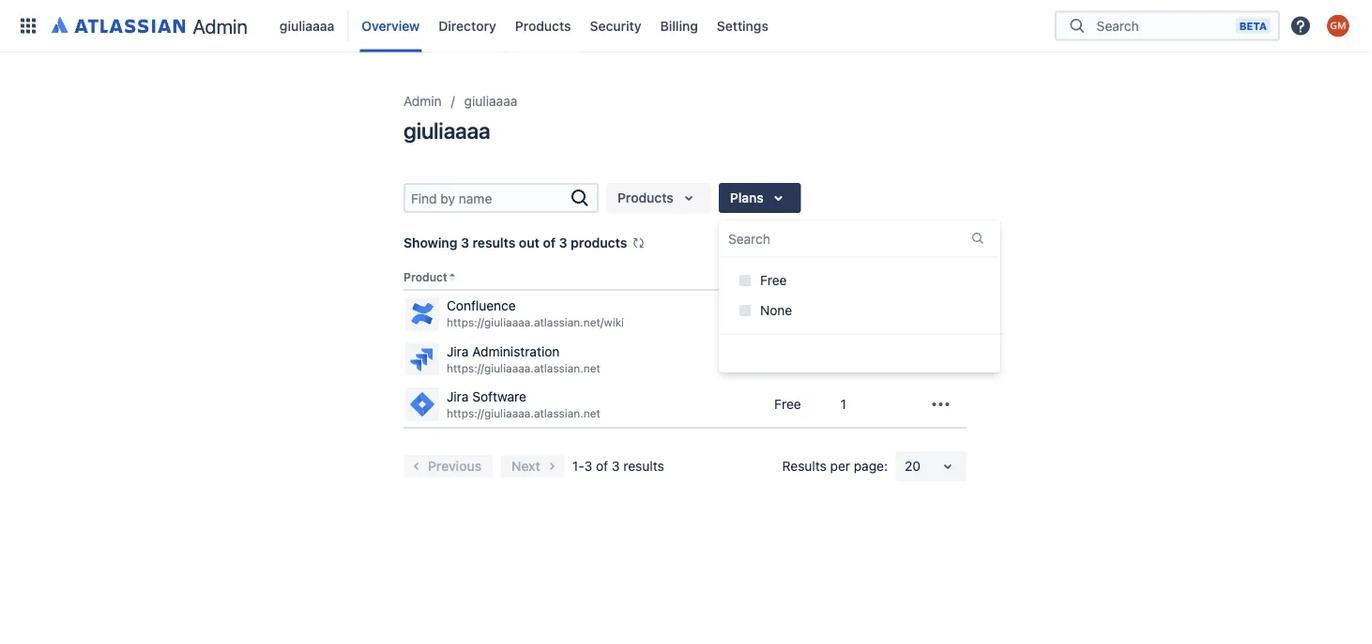 Task type: vqa. For each thing, say whether or not it's contained in the screenshot.
the No at left
no



Task type: describe. For each thing, give the bounding box(es) containing it.
products button
[[607, 183, 712, 213]]

3 right the out
[[559, 235, 568, 251]]

jira for jira software
[[447, 389, 469, 404]]

0 vertical spatial of
[[543, 235, 556, 251]]

previous image
[[406, 455, 428, 478]]

confluence image
[[408, 299, 438, 329]]

1 vertical spatial giuliaaaa
[[465, 93, 518, 109]]

0 horizontal spatial admin link
[[45, 11, 255, 41]]

directory
[[439, 18, 497, 33]]

jira administration https://giuliaaaa.atlassian.net
[[447, 344, 601, 375]]

2 vertical spatial giuliaaaa
[[404, 117, 491, 144]]

jira administration image
[[408, 344, 438, 374]]

appswitcher icon image
[[17, 15, 39, 37]]

https://giuliaaaa.atlassian.net/wiki
[[447, 316, 624, 329]]

plans
[[730, 190, 764, 206]]

0 vertical spatial free
[[761, 273, 787, 288]]

products
[[571, 235, 628, 251]]

3 right showing
[[461, 235, 469, 251]]

product
[[404, 271, 448, 284]]

showing 3 results out of 3 products
[[404, 235, 628, 251]]

search icon image
[[1067, 16, 1089, 35]]

products link
[[510, 11, 577, 41]]

0 horizontal spatial results
[[473, 235, 516, 251]]

confluence
[[447, 298, 516, 314]]

giuliaaaa inside the global navigation element
[[280, 18, 335, 33]]

1 vertical spatial admin link
[[404, 90, 442, 113]]

3 right 1-
[[612, 459, 620, 474]]

help icon image
[[1290, 15, 1313, 37]]

search
[[729, 231, 771, 247]]

confluence image
[[408, 299, 438, 329]]

1 horizontal spatial of
[[596, 459, 609, 474]]

results
[[783, 459, 827, 474]]

plan
[[775, 271, 799, 284]]

1 horizontal spatial giuliaaaa link
[[465, 90, 518, 113]]

administration
[[473, 344, 560, 359]]

https://giuliaaaa.atlassian.net for jira software
[[447, 407, 601, 420]]

out
[[519, 235, 540, 251]]

account image
[[1328, 15, 1350, 37]]

Search field
[[1092, 9, 1236, 43]]

global navigation element
[[11, 0, 1055, 52]]



Task type: locate. For each thing, give the bounding box(es) containing it.
3
[[461, 235, 469, 251], [559, 235, 568, 251], [585, 459, 593, 474], [612, 459, 620, 474]]

1 jira from the top
[[447, 344, 469, 359]]

free for https://giuliaaaa.atlassian.net/wiki
[[775, 306, 802, 321]]

0 vertical spatial results
[[473, 235, 516, 251]]

1
[[841, 397, 847, 412]]

1-3 of 3 results
[[573, 459, 665, 474]]

of right 1-
[[596, 459, 609, 474]]

20
[[905, 459, 921, 474]]

refresh image
[[631, 236, 646, 251]]

0 vertical spatial giuliaaaa
[[280, 18, 335, 33]]

giuliaaaa down directory link
[[465, 93, 518, 109]]

settings link
[[712, 11, 775, 41]]

jira software https://giuliaaaa.atlassian.net
[[447, 389, 601, 420]]

0 vertical spatial products
[[515, 18, 571, 33]]

1 horizontal spatial products
[[618, 190, 674, 206]]

next image
[[541, 455, 563, 478]]

1 horizontal spatial admin link
[[404, 90, 442, 113]]

jira inside the jira administration https://giuliaaaa.atlassian.net
[[447, 344, 469, 359]]

giuliaaaa left "overview"
[[280, 18, 335, 33]]

products for the products popup button
[[618, 190, 674, 206]]

1 vertical spatial giuliaaaa link
[[465, 90, 518, 113]]

results
[[473, 235, 516, 251], [624, 459, 665, 474]]

1 horizontal spatial admin
[[404, 93, 442, 109]]

of right the out
[[543, 235, 556, 251]]

1 https://giuliaaaa.atlassian.net from the top
[[447, 361, 601, 375]]

products
[[515, 18, 571, 33], [618, 190, 674, 206]]

search image
[[569, 187, 592, 209]]

results right 1-
[[624, 459, 665, 474]]

showing
[[404, 235, 458, 251]]

results left the out
[[473, 235, 516, 251]]

giuliaaaa up search text field
[[404, 117, 491, 144]]

products for products link
[[515, 18, 571, 33]]

1 vertical spatial https://giuliaaaa.atlassian.net
[[447, 407, 601, 420]]

https://giuliaaaa.atlassian.net down "administration"
[[447, 361, 601, 375]]

1 vertical spatial admin
[[404, 93, 442, 109]]

beta
[[1240, 20, 1268, 32]]

1 vertical spatial results
[[624, 459, 665, 474]]

2 jira from the top
[[447, 389, 469, 404]]

1-
[[573, 459, 585, 474]]

1 vertical spatial jira
[[447, 389, 469, 404]]

overview link
[[356, 11, 426, 41]]

billing link
[[655, 11, 704, 41]]

overview
[[362, 18, 420, 33]]

jira administration image
[[408, 344, 438, 374]]

jira inside jira software https://giuliaaaa.atlassian.net
[[447, 389, 469, 404]]

software
[[473, 389, 527, 404]]

0 vertical spatial https://giuliaaaa.atlassian.net
[[447, 361, 601, 375]]

free
[[761, 273, 787, 288], [775, 306, 802, 321], [775, 397, 802, 412]]

0 horizontal spatial of
[[543, 235, 556, 251]]

admin
[[193, 14, 248, 38], [404, 93, 442, 109]]

0 horizontal spatial giuliaaaa link
[[274, 11, 340, 41]]

open image
[[937, 455, 960, 478]]

0 vertical spatial giuliaaaa link
[[274, 11, 340, 41]]

giuliaaaa link left "overview" link
[[274, 11, 340, 41]]

1 vertical spatial products
[[618, 190, 674, 206]]

jira for jira administration
[[447, 344, 469, 359]]

0 horizontal spatial admin
[[193, 14, 248, 38]]

page:
[[854, 459, 888, 474]]

giuliaaaa link inside the global navigation element
[[274, 11, 340, 41]]

free left "1"
[[775, 397, 802, 412]]

products inside popup button
[[618, 190, 674, 206]]

free up 'none'
[[761, 273, 787, 288]]

jira right jira administration image
[[447, 344, 469, 359]]

of
[[543, 235, 556, 251], [596, 459, 609, 474]]

Search text field
[[406, 185, 569, 211]]

1 horizontal spatial results
[[624, 459, 665, 474]]

https://giuliaaaa.atlassian.net
[[447, 361, 601, 375], [447, 407, 601, 420]]

0 horizontal spatial products
[[515, 18, 571, 33]]

products left the security
[[515, 18, 571, 33]]

1 vertical spatial of
[[596, 459, 609, 474]]

confluence https://giuliaaaa.atlassian.net/wiki
[[447, 298, 624, 329]]

giuliaaaa link down directory link
[[465, 90, 518, 113]]

none
[[761, 303, 793, 318]]

jira left the software
[[447, 389, 469, 404]]

security
[[590, 18, 642, 33]]

free for software
[[775, 397, 802, 412]]

3 right next 'image'
[[585, 459, 593, 474]]

free down plan
[[775, 306, 802, 321]]

billing
[[661, 18, 698, 33]]

giuliaaaa link
[[274, 11, 340, 41], [465, 90, 518, 113]]

https://giuliaaaa.atlassian.net for jira administration
[[447, 361, 601, 375]]

per
[[831, 459, 851, 474]]

results per page:
[[783, 459, 888, 474]]

products up the refresh image
[[618, 190, 674, 206]]

giuliaaaa
[[280, 18, 335, 33], [465, 93, 518, 109], [404, 117, 491, 144]]

jira software image
[[408, 389, 438, 420], [408, 389, 438, 420]]

0 vertical spatial admin
[[193, 14, 248, 38]]

https://giuliaaaa.atlassian.net down the software
[[447, 407, 601, 420]]

plans button
[[719, 183, 802, 213]]

jira
[[447, 344, 469, 359], [447, 389, 469, 404]]

0 vertical spatial jira
[[447, 344, 469, 359]]

0 vertical spatial admin link
[[45, 11, 255, 41]]

settings
[[717, 18, 769, 33]]

security link
[[585, 11, 647, 41]]

directory link
[[433, 11, 502, 41]]

1 vertical spatial free
[[775, 306, 802, 321]]

atlassian image
[[52, 13, 185, 36], [52, 13, 185, 36]]

products inside the global navigation element
[[515, 18, 571, 33]]

admin inside the global navigation element
[[193, 14, 248, 38]]

2 vertical spatial free
[[775, 397, 802, 412]]

admin banner
[[0, 0, 1371, 53]]

admin link
[[45, 11, 255, 41], [404, 90, 442, 113]]

2 https://giuliaaaa.atlassian.net from the top
[[447, 407, 601, 420]]



